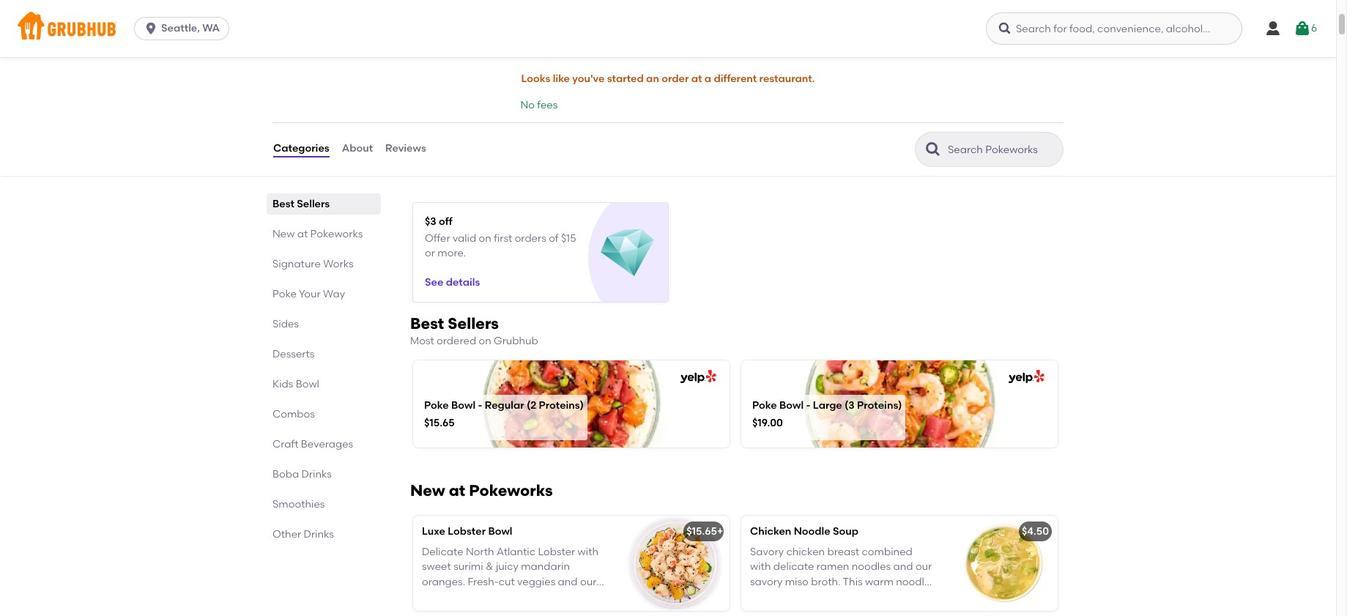 Task type: describe. For each thing, give the bounding box(es) containing it.
about button
[[341, 123, 374, 176]]

warm
[[865, 576, 894, 588]]

seattle, wa
[[161, 22, 220, 34]]

categories
[[273, 142, 329, 155]]

onions.
[[894, 591, 929, 603]]

1 vertical spatial with
[[839, 591, 860, 603]]

1 horizontal spatial $15.65
[[687, 525, 717, 538]]

- for regular
[[478, 399, 482, 412]]

grubhub
[[494, 334, 538, 347]]

broth.
[[811, 576, 841, 588]]

drinks for boba drinks
[[301, 468, 332, 480]]

poke for poke bowl - large (3 proteins) $19.00
[[752, 399, 777, 412]]

other drinks
[[273, 528, 334, 540]]

svg image
[[998, 21, 1012, 36]]

order
[[662, 73, 689, 85]]

0 horizontal spatial new at pokeworks
[[273, 228, 363, 240]]

1 vertical spatial at
[[297, 228, 308, 240]]

miso
[[785, 576, 809, 588]]

your
[[299, 288, 321, 300]]

$15.65 inside poke bowl - regular (2 proteins) $15.65
[[424, 417, 455, 429]]

see
[[425, 276, 443, 289]]

soup
[[750, 591, 774, 603]]

best for best sellers
[[273, 197, 294, 210]]

(3
[[845, 399, 855, 412]]

1 horizontal spatial svg image
[[1265, 20, 1282, 37]]

desserts
[[273, 348, 315, 360]]

signature
[[273, 258, 321, 270]]

craft beverages
[[273, 438, 353, 450]]

restaurant.
[[759, 73, 815, 85]]

poke for poke your way
[[273, 288, 297, 300]]

noodles
[[852, 561, 891, 573]]

boba
[[273, 468, 299, 480]]

luxe lobster bowl image
[[620, 516, 730, 611]]

wa
[[202, 22, 220, 34]]

beverages
[[301, 438, 353, 450]]

bowl right lobster
[[488, 525, 513, 538]]

valid
[[453, 232, 476, 245]]

savory chicken breast combined with delicate ramen noodles and our savory miso broth. this warm noodle soup is garnished with green onions.
[[750, 546, 932, 603]]

6 button
[[1294, 15, 1317, 42]]

proteins) for poke bowl - large (3 proteins)
[[857, 399, 902, 412]]

2 vertical spatial at
[[449, 481, 465, 500]]

1 horizontal spatial pokeworks
[[469, 481, 553, 500]]

first
[[494, 232, 512, 245]]

kids
[[273, 378, 293, 390]]

bowl for poke bowl - regular (2 proteins) $15.65
[[451, 399, 476, 412]]

green
[[862, 591, 891, 603]]

see details button
[[425, 270, 480, 296]]

started
[[607, 73, 644, 85]]

proteins) for poke bowl - regular (2 proteins)
[[539, 399, 584, 412]]

fees
[[537, 99, 558, 112]]

$15
[[561, 232, 576, 245]]

1 horizontal spatial new at pokeworks
[[410, 481, 553, 500]]

on for off
[[479, 232, 491, 245]]

$19.00
[[752, 417, 783, 429]]

or
[[425, 247, 435, 260]]

kids bowl
[[273, 378, 319, 390]]

$3 off offer valid on first orders of $15 or more.
[[425, 215, 576, 260]]

an
[[646, 73, 659, 85]]

drinks for other drinks
[[304, 528, 334, 540]]

best sellers
[[273, 197, 330, 210]]

ordered
[[437, 334, 476, 347]]

smoothies
[[273, 498, 325, 510]]

looks like you've started an order at a different restaurant. button
[[521, 63, 816, 95]]

yelp image for poke bowl - large (3 proteins)
[[1006, 370, 1045, 384]]

seattle, wa button
[[134, 17, 235, 40]]

offer
[[425, 232, 450, 245]]

works
[[323, 258, 354, 270]]

poke for poke bowl - regular (2 proteins) $15.65
[[424, 399, 449, 412]]

like
[[553, 73, 570, 85]]

categories button
[[273, 123, 330, 176]]

signature works
[[273, 258, 354, 270]]

off
[[439, 215, 453, 228]]

lobster
[[448, 525, 486, 538]]

bowl for kids bowl
[[296, 378, 319, 390]]

most
[[410, 334, 434, 347]]

svg image for seattle, wa
[[144, 21, 158, 36]]



Task type: vqa. For each thing, say whether or not it's contained in the screenshot.
'25–40 Min' corresponding to Zeleno
no



Task type: locate. For each thing, give the bounding box(es) containing it.
proteins)
[[539, 399, 584, 412], [857, 399, 902, 412]]

2 on from the top
[[479, 334, 491, 347]]

$15.65 +
[[687, 525, 723, 538]]

is
[[777, 591, 784, 603]]

bowl right kids
[[296, 378, 319, 390]]

Search Pokeworks search field
[[947, 143, 1059, 156]]

1 horizontal spatial yelp image
[[1006, 370, 1045, 384]]

0 vertical spatial drinks
[[301, 468, 332, 480]]

0 horizontal spatial best
[[273, 197, 294, 210]]

1 vertical spatial new at pokeworks
[[410, 481, 553, 500]]

0 horizontal spatial sellers
[[297, 197, 330, 210]]

boba drinks
[[273, 468, 332, 480]]

looks like you've started an order at a different restaurant.
[[521, 73, 815, 85]]

6
[[1311, 22, 1317, 34]]

- left regular
[[478, 399, 482, 412]]

1 - from the left
[[478, 399, 482, 412]]

0 horizontal spatial svg image
[[144, 21, 158, 36]]

large
[[813, 399, 842, 412]]

with up savory on the bottom right of page
[[750, 561, 771, 573]]

pokeworks
[[310, 228, 363, 240], [469, 481, 553, 500]]

ramen
[[817, 561, 849, 573]]

sides
[[273, 318, 299, 330]]

$3
[[425, 215, 436, 228]]

- inside poke bowl - large (3 proteins) $19.00
[[806, 399, 811, 412]]

regular
[[485, 399, 524, 412]]

details
[[446, 276, 480, 289]]

proteins) right (3
[[857, 399, 902, 412]]

0 horizontal spatial $15.65
[[424, 417, 455, 429]]

2 proteins) from the left
[[857, 399, 902, 412]]

drinks right 'other'
[[304, 528, 334, 540]]

0 vertical spatial with
[[750, 561, 771, 573]]

of
[[549, 232, 559, 245]]

combined
[[862, 546, 913, 558]]

reviews button
[[385, 123, 427, 176]]

2 horizontal spatial svg image
[[1294, 20, 1311, 37]]

you've
[[572, 73, 605, 85]]

1 horizontal spatial -
[[806, 399, 811, 412]]

way
[[323, 288, 345, 300]]

on inside $3 off offer valid on first orders of $15 or more.
[[479, 232, 491, 245]]

craft
[[273, 438, 299, 450]]

noodle
[[794, 525, 831, 538]]

new up signature on the left of the page
[[273, 228, 295, 240]]

svg image inside 6 button
[[1294, 20, 1311, 37]]

other
[[273, 528, 301, 540]]

- for large
[[806, 399, 811, 412]]

sellers down categories button
[[297, 197, 330, 210]]

poke inside poke bowl - regular (2 proteins) $15.65
[[424, 399, 449, 412]]

new at pokeworks up luxe lobster bowl
[[410, 481, 553, 500]]

proteins) inside poke bowl - regular (2 proteins) $15.65
[[539, 399, 584, 412]]

poke
[[273, 288, 297, 300], [424, 399, 449, 412], [752, 399, 777, 412]]

poke up $19.00
[[752, 399, 777, 412]]

breast
[[827, 546, 859, 558]]

bowl left regular
[[451, 399, 476, 412]]

0 vertical spatial pokeworks
[[310, 228, 363, 240]]

Search for food, convenience, alcohol... search field
[[986, 12, 1243, 45]]

1 horizontal spatial best
[[410, 314, 444, 332]]

svg image inside 'seattle, wa' button
[[144, 21, 158, 36]]

on inside best sellers most ordered on grubhub
[[479, 334, 491, 347]]

poke inside poke bowl - large (3 proteins) $19.00
[[752, 399, 777, 412]]

on for sellers
[[479, 334, 491, 347]]

chicken
[[786, 546, 825, 558]]

poke your way
[[273, 288, 345, 300]]

0 vertical spatial new at pokeworks
[[273, 228, 363, 240]]

- left large
[[806, 399, 811, 412]]

with down this
[[839, 591, 860, 603]]

0 horizontal spatial -
[[478, 399, 482, 412]]

chicken noodle soup
[[750, 525, 859, 538]]

yelp image for poke bowl - regular (2 proteins)
[[678, 370, 717, 384]]

1 horizontal spatial new
[[410, 481, 445, 500]]

pokeworks up luxe lobster bowl
[[469, 481, 553, 500]]

different
[[714, 73, 757, 85]]

sellers for best sellers most ordered on grubhub
[[448, 314, 499, 332]]

0 vertical spatial on
[[479, 232, 491, 245]]

poke down most
[[424, 399, 449, 412]]

a
[[705, 73, 711, 85]]

best sellers most ordered on grubhub
[[410, 314, 538, 347]]

at
[[691, 73, 702, 85], [297, 228, 308, 240], [449, 481, 465, 500]]

sellers
[[297, 197, 330, 210], [448, 314, 499, 332]]

1 horizontal spatial with
[[839, 591, 860, 603]]

sellers up ordered
[[448, 314, 499, 332]]

no
[[521, 99, 535, 112]]

looks
[[521, 73, 550, 85]]

poke bowl - large (3 proteins) $19.00
[[752, 399, 902, 429]]

1 vertical spatial $15.65
[[687, 525, 717, 538]]

seattle,
[[161, 22, 200, 34]]

0 vertical spatial at
[[691, 73, 702, 85]]

promo image
[[601, 226, 654, 280]]

and
[[893, 561, 913, 573]]

best up most
[[410, 314, 444, 332]]

chicken noodle soup image
[[948, 516, 1058, 611]]

best inside best sellers most ordered on grubhub
[[410, 314, 444, 332]]

more.
[[438, 247, 466, 260]]

+
[[717, 525, 723, 538]]

0 vertical spatial sellers
[[297, 197, 330, 210]]

proteins) right (2
[[539, 399, 584, 412]]

on
[[479, 232, 491, 245], [479, 334, 491, 347]]

0 horizontal spatial yelp image
[[678, 370, 717, 384]]

1 horizontal spatial proteins)
[[857, 399, 902, 412]]

best down categories button
[[273, 197, 294, 210]]

poke left your on the top of the page
[[273, 288, 297, 300]]

savory
[[750, 576, 783, 588]]

new up 'luxe'
[[410, 481, 445, 500]]

bowl inside poke bowl - regular (2 proteins) $15.65
[[451, 399, 476, 412]]

noodle
[[896, 576, 931, 588]]

orders
[[515, 232, 546, 245]]

on right ordered
[[479, 334, 491, 347]]

proteins) inside poke bowl - large (3 proteins) $19.00
[[857, 399, 902, 412]]

sellers inside best sellers most ordered on grubhub
[[448, 314, 499, 332]]

1 horizontal spatial poke
[[424, 399, 449, 412]]

1 vertical spatial drinks
[[304, 528, 334, 540]]

0 vertical spatial new
[[273, 228, 295, 240]]

0 horizontal spatial poke
[[273, 288, 297, 300]]

$4.50
[[1022, 525, 1049, 538]]

drinks down craft beverages
[[301, 468, 332, 480]]

chicken
[[750, 525, 791, 538]]

2 horizontal spatial at
[[691, 73, 702, 85]]

0 horizontal spatial proteins)
[[539, 399, 584, 412]]

2 yelp image from the left
[[1006, 370, 1045, 384]]

savory
[[750, 546, 784, 558]]

see details
[[425, 276, 480, 289]]

garnished
[[787, 591, 837, 603]]

bowl
[[296, 378, 319, 390], [451, 399, 476, 412], [780, 399, 804, 412], [488, 525, 513, 538]]

1 vertical spatial best
[[410, 314, 444, 332]]

best
[[273, 197, 294, 210], [410, 314, 444, 332]]

search icon image
[[925, 140, 942, 158]]

best for best sellers most ordered on grubhub
[[410, 314, 444, 332]]

our
[[916, 561, 932, 573]]

1 proteins) from the left
[[539, 399, 584, 412]]

1 horizontal spatial sellers
[[448, 314, 499, 332]]

0 vertical spatial $15.65
[[424, 417, 455, 429]]

delicate
[[773, 561, 814, 573]]

1 vertical spatial on
[[479, 334, 491, 347]]

1 vertical spatial sellers
[[448, 314, 499, 332]]

combos
[[273, 408, 315, 420]]

sellers for best sellers
[[297, 197, 330, 210]]

drinks
[[301, 468, 332, 480], [304, 528, 334, 540]]

with
[[750, 561, 771, 573], [839, 591, 860, 603]]

svg image
[[1265, 20, 1282, 37], [1294, 20, 1311, 37], [144, 21, 158, 36]]

0 horizontal spatial new
[[273, 228, 295, 240]]

new
[[273, 228, 295, 240], [410, 481, 445, 500]]

soup
[[833, 525, 859, 538]]

at down best sellers
[[297, 228, 308, 240]]

- inside poke bowl - regular (2 proteins) $15.65
[[478, 399, 482, 412]]

1 vertical spatial pokeworks
[[469, 481, 553, 500]]

1 horizontal spatial at
[[449, 481, 465, 500]]

main navigation navigation
[[0, 0, 1336, 57]]

0 horizontal spatial pokeworks
[[310, 228, 363, 240]]

bowl up $19.00
[[780, 399, 804, 412]]

at left the a
[[691, 73, 702, 85]]

bowl for poke bowl - large (3 proteins) $19.00
[[780, 399, 804, 412]]

2 - from the left
[[806, 399, 811, 412]]

at inside button
[[691, 73, 702, 85]]

0 horizontal spatial at
[[297, 228, 308, 240]]

about
[[342, 142, 373, 155]]

this
[[843, 576, 863, 588]]

1 on from the top
[[479, 232, 491, 245]]

new at pokeworks up signature works
[[273, 228, 363, 240]]

bowl inside poke bowl - large (3 proteins) $19.00
[[780, 399, 804, 412]]

on left first
[[479, 232, 491, 245]]

poke bowl - regular (2 proteins) $15.65
[[424, 399, 584, 429]]

(2
[[527, 399, 536, 412]]

2 horizontal spatial poke
[[752, 399, 777, 412]]

luxe lobster bowl
[[422, 525, 513, 538]]

yelp image
[[678, 370, 717, 384], [1006, 370, 1045, 384]]

pokeworks up works
[[310, 228, 363, 240]]

reviews
[[385, 142, 426, 155]]

at up lobster
[[449, 481, 465, 500]]

1 yelp image from the left
[[678, 370, 717, 384]]

luxe
[[422, 525, 445, 538]]

1 vertical spatial new
[[410, 481, 445, 500]]

no fees
[[521, 99, 558, 112]]

0 horizontal spatial with
[[750, 561, 771, 573]]

0 vertical spatial best
[[273, 197, 294, 210]]

svg image for 6
[[1294, 20, 1311, 37]]



